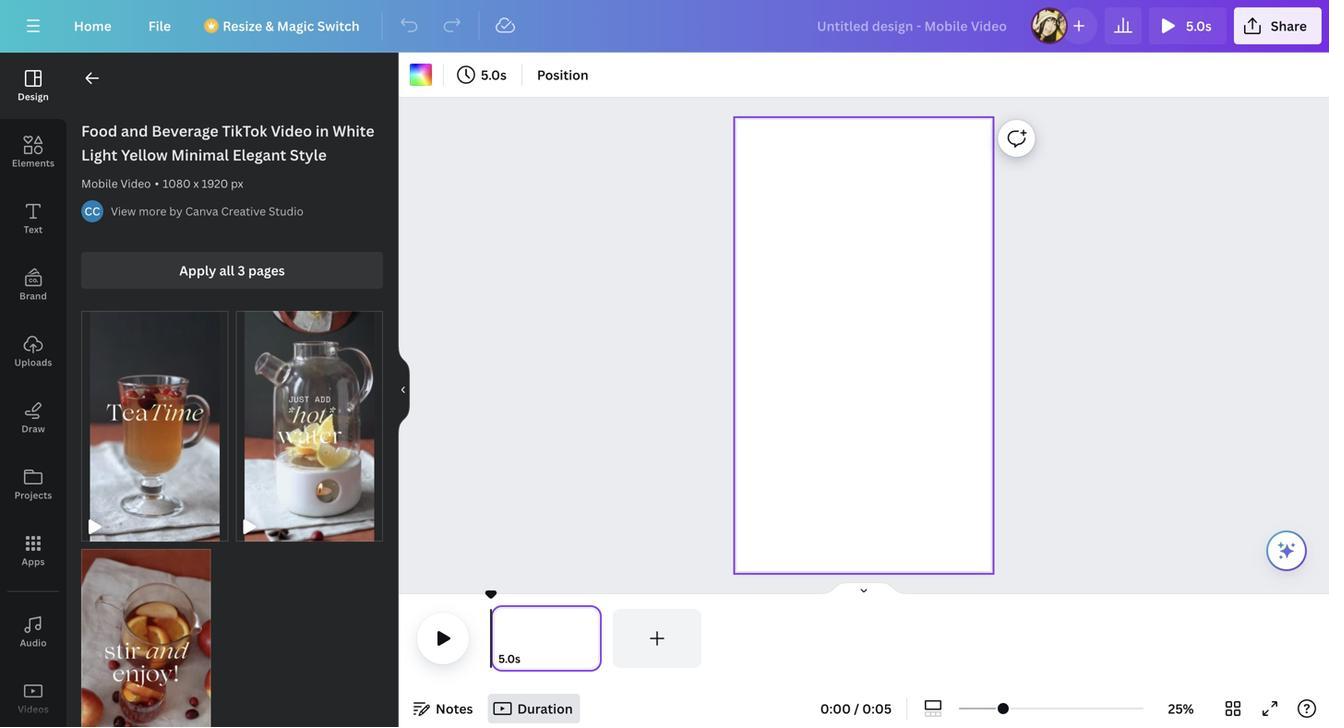 Task type: describe. For each thing, give the bounding box(es) containing it.
food and beverage tiktok video in white light yellow minimal elegant style
[[81, 121, 375, 165]]

elegant
[[233, 145, 287, 165]]

file
[[148, 17, 171, 35]]

view
[[111, 204, 136, 219]]

1 vertical spatial video
[[121, 176, 151, 191]]

file button
[[134, 7, 186, 44]]

home link
[[59, 7, 126, 44]]

apply all 3 pages
[[179, 262, 285, 279]]

switch
[[317, 17, 360, 35]]

25%
[[1169, 701, 1195, 718]]

trimming, start edge slider
[[491, 610, 508, 669]]

1 vertical spatial 5.0s button
[[452, 60, 514, 90]]

apply all 3 pages button
[[81, 252, 383, 289]]

hide pages image
[[820, 582, 909, 597]]

text
[[24, 224, 43, 236]]

1920
[[202, 176, 228, 191]]

apps
[[22, 556, 45, 568]]

magic
[[277, 17, 314, 35]]

trimming, end edge slider
[[586, 610, 602, 669]]

Page title text field
[[529, 650, 536, 669]]

view more by canva creative studio
[[111, 204, 304, 219]]

elements button
[[0, 119, 66, 186]]

uploads
[[14, 356, 52, 369]]

side panel tab list
[[0, 53, 66, 728]]

brand button
[[0, 252, 66, 319]]

main menu bar
[[0, 0, 1330, 53]]

0:05
[[863, 701, 892, 718]]

elements
[[12, 157, 55, 169]]

all
[[219, 262, 235, 279]]

uploads button
[[0, 319, 66, 385]]

creative
[[221, 204, 266, 219]]

#ffffff image
[[410, 64, 432, 86]]

beverage
[[152, 121, 219, 141]]

&
[[265, 17, 274, 35]]

px
[[231, 176, 244, 191]]

in
[[316, 121, 329, 141]]

apply
[[179, 262, 216, 279]]

canva creative studio element
[[81, 200, 103, 223]]

0:00
[[821, 701, 851, 718]]

share
[[1272, 17, 1308, 35]]

1080
[[163, 176, 191, 191]]

Design title text field
[[803, 7, 1024, 44]]

position button
[[530, 60, 596, 90]]

design button
[[0, 53, 66, 119]]

1 vertical spatial 5.0s
[[481, 66, 507, 84]]

light
[[81, 145, 118, 165]]



Task type: vqa. For each thing, say whether or not it's contained in the screenshot.
"Duration"
yes



Task type: locate. For each thing, give the bounding box(es) containing it.
5.0s inside the 'main' menu bar
[[1187, 17, 1213, 35]]

home
[[74, 17, 112, 35]]

canva assistant image
[[1276, 540, 1299, 562]]

minimal
[[171, 145, 229, 165]]

style
[[290, 145, 327, 165]]

0:00 / 0:05
[[821, 701, 892, 718]]

projects
[[14, 489, 52, 502]]

position
[[537, 66, 589, 84]]

resize
[[223, 17, 262, 35]]

pages
[[248, 262, 285, 279]]

projects button
[[0, 452, 66, 518]]

draw
[[21, 423, 45, 435]]

5.0s button right #ffffff icon
[[452, 60, 514, 90]]

2 vertical spatial 5.0s
[[499, 652, 521, 667]]

canva
[[185, 204, 219, 219]]

5.0s button left the share dropdown button at the right top of the page
[[1150, 7, 1227, 44]]

5.0s button left page title text field on the bottom of the page
[[499, 650, 521, 669]]

0 vertical spatial 5.0s
[[1187, 17, 1213, 35]]

view more by canva creative studio button
[[111, 202, 304, 221]]

video down yellow
[[121, 176, 151, 191]]

mobile
[[81, 176, 118, 191]]

brand
[[19, 290, 47, 302]]

tiktok
[[222, 121, 267, 141]]

5.0s button
[[1150, 7, 1227, 44], [452, 60, 514, 90], [499, 650, 521, 669]]

1 horizontal spatial video
[[271, 121, 312, 141]]

canva creative studio image
[[81, 200, 103, 223]]

yellow
[[121, 145, 168, 165]]

audio
[[20, 637, 47, 650]]

hide image
[[398, 346, 410, 435]]

duration button
[[488, 695, 581, 724]]

x
[[193, 176, 199, 191]]

0 horizontal spatial video
[[121, 176, 151, 191]]

video
[[271, 121, 312, 141], [121, 176, 151, 191]]

duration
[[518, 701, 573, 718]]

3
[[238, 262, 245, 279]]

white
[[333, 121, 375, 141]]

1080 x 1920 px
[[163, 176, 244, 191]]

videos
[[18, 704, 49, 716]]

0 vertical spatial video
[[271, 121, 312, 141]]

5.0s left page title text field on the bottom of the page
[[499, 652, 521, 667]]

mobile video
[[81, 176, 151, 191]]

resize & magic switch
[[223, 17, 360, 35]]

video inside food and beverage tiktok video in white light yellow minimal elegant style
[[271, 121, 312, 141]]

draw button
[[0, 385, 66, 452]]

5.0s left the share dropdown button at the right top of the page
[[1187, 17, 1213, 35]]

food
[[81, 121, 117, 141]]

text button
[[0, 186, 66, 252]]

share button
[[1235, 7, 1323, 44]]

by
[[169, 204, 183, 219]]

resize & magic switch button
[[193, 7, 375, 44]]

/
[[854, 701, 860, 718]]

notes button
[[406, 695, 481, 724]]

5.0s
[[1187, 17, 1213, 35], [481, 66, 507, 84], [499, 652, 521, 667]]

videos button
[[0, 666, 66, 728]]

5.0s button inside the 'main' menu bar
[[1150, 7, 1227, 44]]

25% button
[[1152, 695, 1212, 724]]

apps button
[[0, 518, 66, 585]]

food and beverage tiktok video in white light yellow minimal elegant style element
[[81, 311, 229, 542], [236, 311, 383, 542], [81, 550, 211, 728]]

studio
[[269, 204, 304, 219]]

video up the style
[[271, 121, 312, 141]]

2 vertical spatial 5.0s button
[[499, 650, 521, 669]]

and
[[121, 121, 148, 141]]

0 vertical spatial 5.0s button
[[1150, 7, 1227, 44]]

5.0s left position dropdown button
[[481, 66, 507, 84]]

design
[[18, 91, 49, 103]]

notes
[[436, 701, 473, 718]]

audio button
[[0, 599, 66, 666]]

more
[[139, 204, 167, 219]]



